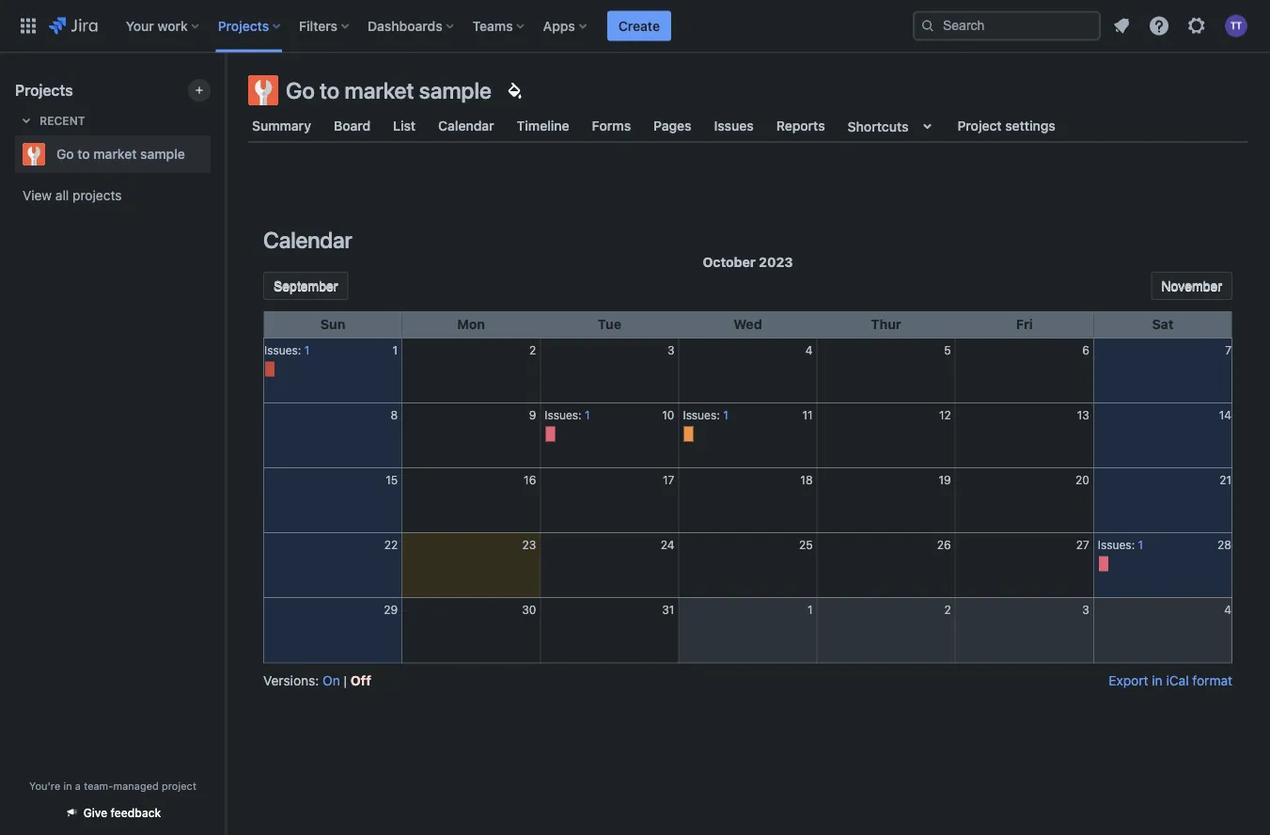 Task type: describe. For each thing, give the bounding box(es) containing it.
calendar inside tab list
[[438, 118, 494, 134]]

tue
[[598, 316, 622, 332]]

versions:
[[263, 673, 319, 688]]

1 link for 28
[[1139, 538, 1144, 552]]

13
[[1078, 409, 1090, 422]]

25
[[799, 538, 813, 552]]

help image
[[1148, 15, 1171, 37]]

10
[[662, 409, 675, 422]]

in for you're
[[63, 780, 72, 792]]

1 horizontal spatial 3
[[1083, 603, 1090, 617]]

8
[[391, 409, 398, 422]]

19
[[939, 474, 952, 487]]

list link
[[390, 109, 420, 143]]

issues: 1 for 1
[[264, 344, 310, 357]]

0 vertical spatial 2
[[530, 344, 536, 357]]

versions: on | off
[[263, 673, 371, 688]]

issues: for 10
[[545, 409, 582, 422]]

managed
[[113, 780, 159, 792]]

october 2023
[[703, 254, 793, 270]]

issues
[[714, 118, 754, 134]]

reports link
[[773, 109, 829, 143]]

give feedback
[[83, 806, 161, 820]]

timeline link
[[513, 109, 573, 143]]

fri
[[1016, 316, 1033, 332]]

list
[[393, 118, 416, 134]]

search image
[[921, 18, 936, 33]]

issues: for 1
[[264, 344, 301, 357]]

21
[[1220, 474, 1232, 487]]

27
[[1077, 538, 1090, 552]]

projects
[[72, 188, 122, 203]]

issues: for 28
[[1098, 538, 1135, 552]]

11
[[803, 409, 813, 422]]

1 link for 11
[[723, 409, 729, 422]]

primary element
[[11, 0, 913, 52]]

project
[[958, 118, 1002, 134]]

sun
[[321, 316, 346, 332]]

teams button
[[467, 11, 532, 41]]

banner containing your work
[[0, 0, 1271, 53]]

export in ical format link
[[1109, 673, 1233, 688]]

sidebar navigation image
[[205, 75, 246, 113]]

18
[[801, 474, 813, 487]]

issues link
[[711, 109, 758, 143]]

1 vertical spatial market
[[93, 146, 137, 162]]

pages
[[654, 118, 692, 134]]

issues: 1 for 10
[[545, 409, 590, 422]]

project
[[162, 780, 196, 792]]

team-
[[84, 780, 113, 792]]

you're in a team-managed project
[[29, 780, 196, 792]]

your profile and settings image
[[1225, 15, 1248, 37]]

timeline
[[517, 118, 570, 134]]

29
[[384, 603, 398, 617]]

17
[[663, 474, 675, 487]]

16
[[524, 474, 536, 487]]

issues: 1 for 11
[[683, 409, 729, 422]]

1 vertical spatial go to market sample
[[56, 146, 185, 162]]

1 link for 10
[[585, 409, 590, 422]]

on
[[323, 673, 340, 688]]

add to starred image
[[205, 143, 228, 166]]

1 for 10
[[585, 409, 590, 422]]

24
[[661, 538, 675, 552]]

1 for 1
[[304, 344, 310, 357]]

9
[[529, 409, 536, 422]]

apps
[[543, 18, 575, 33]]

1 horizontal spatial go
[[286, 77, 315, 103]]

forms link
[[588, 109, 635, 143]]

board
[[334, 118, 371, 134]]

apps button
[[538, 11, 594, 41]]

pages link
[[650, 109, 696, 143]]

Search field
[[913, 11, 1101, 41]]

in for export
[[1152, 673, 1163, 688]]

on link
[[323, 673, 340, 688]]

you're
[[29, 780, 60, 792]]

5
[[945, 344, 952, 357]]



Task type: locate. For each thing, give the bounding box(es) containing it.
0 horizontal spatial go
[[56, 146, 74, 162]]

shortcuts
[[848, 118, 909, 134]]

september link
[[263, 272, 348, 300]]

14
[[1220, 409, 1232, 422]]

off
[[351, 673, 371, 688]]

issues: 1 right 27
[[1098, 538, 1144, 552]]

export
[[1109, 673, 1149, 688]]

0 horizontal spatial 2
[[530, 344, 536, 357]]

20
[[1076, 474, 1090, 487]]

6
[[1083, 344, 1090, 357]]

0 horizontal spatial calendar
[[263, 227, 352, 253]]

1 vertical spatial in
[[63, 780, 72, 792]]

work
[[157, 18, 188, 33]]

0 vertical spatial projects
[[218, 18, 269, 33]]

1 right 27
[[1139, 538, 1144, 552]]

7
[[1226, 344, 1232, 357]]

create
[[619, 18, 660, 33]]

0 vertical spatial calendar
[[438, 118, 494, 134]]

0 horizontal spatial to
[[77, 146, 90, 162]]

1 link right 10
[[723, 409, 729, 422]]

0 vertical spatial 4
[[806, 344, 813, 357]]

sample inside the go to market sample link
[[140, 146, 185, 162]]

1
[[304, 344, 310, 357], [393, 344, 398, 357], [585, 409, 590, 422], [723, 409, 729, 422], [1139, 538, 1144, 552], [808, 603, 813, 617]]

shortcuts button
[[844, 109, 943, 143]]

sample
[[419, 77, 492, 103], [140, 146, 185, 162]]

calendar up september
[[263, 227, 352, 253]]

30
[[522, 603, 536, 617]]

go to market sample up view all projects link
[[56, 146, 185, 162]]

31
[[662, 603, 675, 617]]

appswitcher icon image
[[17, 15, 40, 37]]

mon
[[457, 316, 485, 332]]

1 link right 27
[[1139, 538, 1144, 552]]

your
[[126, 18, 154, 33]]

1 for 28
[[1139, 538, 1144, 552]]

3 up 10
[[668, 344, 675, 357]]

1 vertical spatial to
[[77, 146, 90, 162]]

1 vertical spatial sample
[[140, 146, 185, 162]]

22
[[384, 538, 398, 552]]

in left a
[[63, 780, 72, 792]]

tab list
[[237, 109, 1259, 143]]

issues: 1 right 9
[[545, 409, 590, 422]]

1 horizontal spatial in
[[1152, 673, 1163, 688]]

notifications image
[[1111, 15, 1133, 37]]

calendar right list
[[438, 118, 494, 134]]

2023
[[759, 254, 793, 270]]

issues: right 9
[[545, 409, 582, 422]]

view
[[23, 188, 52, 203]]

3 down 27
[[1083, 603, 1090, 617]]

project settings link
[[954, 109, 1060, 143]]

1 vertical spatial projects
[[15, 81, 73, 99]]

projects
[[218, 18, 269, 33], [15, 81, 73, 99]]

3
[[668, 344, 675, 357], [1083, 603, 1090, 617]]

0 vertical spatial market
[[345, 77, 414, 103]]

calendar link
[[435, 109, 498, 143]]

go to market sample
[[286, 77, 492, 103], [56, 146, 185, 162]]

0 horizontal spatial 3
[[668, 344, 675, 357]]

2 up 9
[[530, 344, 536, 357]]

forms
[[592, 118, 631, 134]]

all
[[55, 188, 69, 203]]

filters
[[299, 18, 338, 33]]

go down recent
[[56, 146, 74, 162]]

1 horizontal spatial sample
[[419, 77, 492, 103]]

projects inside dropdown button
[[218, 18, 269, 33]]

go up summary
[[286, 77, 315, 103]]

go to market sample up list
[[286, 77, 492, 103]]

issues: right 10
[[683, 409, 720, 422]]

12
[[939, 409, 952, 422]]

1 for 11
[[723, 409, 729, 422]]

settings
[[1006, 118, 1056, 134]]

export in ical format
[[1109, 673, 1233, 688]]

banner
[[0, 0, 1271, 53]]

market
[[345, 77, 414, 103], [93, 146, 137, 162]]

sat
[[1153, 316, 1174, 332]]

market up list
[[345, 77, 414, 103]]

a
[[75, 780, 81, 792]]

issues: 1 for 28
[[1098, 538, 1144, 552]]

1 horizontal spatial 4
[[1225, 603, 1232, 617]]

projects up collapse recent projects image
[[15, 81, 73, 99]]

issues: 1 down september link
[[264, 344, 310, 357]]

1 vertical spatial 2
[[945, 603, 952, 617]]

summary
[[252, 118, 311, 134]]

0 horizontal spatial in
[[63, 780, 72, 792]]

teams
[[473, 18, 513, 33]]

0 vertical spatial in
[[1152, 673, 1163, 688]]

reports
[[777, 118, 825, 134]]

create project image
[[192, 83, 207, 98]]

1 horizontal spatial 2
[[945, 603, 952, 617]]

0 vertical spatial sample
[[419, 77, 492, 103]]

26
[[938, 538, 952, 552]]

1 vertical spatial 4
[[1225, 603, 1232, 617]]

set background color image
[[503, 79, 526, 102]]

1 link for 1
[[304, 344, 310, 357]]

issues: for 11
[[683, 409, 720, 422]]

november
[[1162, 278, 1223, 293]]

2 down 26
[[945, 603, 952, 617]]

1 link
[[304, 344, 310, 357], [585, 409, 590, 422], [723, 409, 729, 422], [1139, 538, 1144, 552]]

0 horizontal spatial projects
[[15, 81, 73, 99]]

projects up sidebar navigation icon
[[218, 18, 269, 33]]

1 down september link
[[304, 344, 310, 357]]

1 link down september link
[[304, 344, 310, 357]]

calendar
[[438, 118, 494, 134], [263, 227, 352, 253]]

issues: down september link
[[264, 344, 301, 357]]

0 horizontal spatial sample
[[140, 146, 185, 162]]

settings image
[[1186, 15, 1209, 37]]

wed
[[734, 316, 762, 332]]

to down recent
[[77, 146, 90, 162]]

give
[[83, 806, 107, 820]]

1 horizontal spatial go to market sample
[[286, 77, 492, 103]]

2
[[530, 344, 536, 357], [945, 603, 952, 617]]

thur
[[871, 316, 902, 332]]

in left ical on the right
[[1152, 673, 1163, 688]]

23
[[522, 538, 536, 552]]

to up board
[[320, 77, 340, 103]]

1 vertical spatial calendar
[[263, 227, 352, 253]]

jira image
[[49, 15, 98, 37], [49, 15, 98, 37]]

1 horizontal spatial to
[[320, 77, 340, 103]]

15
[[386, 474, 398, 487]]

summary link
[[248, 109, 315, 143]]

1 horizontal spatial calendar
[[438, 118, 494, 134]]

1 vertical spatial 3
[[1083, 603, 1090, 617]]

market up view all projects link
[[93, 146, 137, 162]]

0 vertical spatial 3
[[668, 344, 675, 357]]

project settings
[[958, 118, 1056, 134]]

|
[[344, 673, 347, 688]]

issues: 1 right 10
[[683, 409, 729, 422]]

0 vertical spatial to
[[320, 77, 340, 103]]

1 down the 25
[[808, 603, 813, 617]]

projects button
[[212, 11, 288, 41]]

0 horizontal spatial market
[[93, 146, 137, 162]]

1 horizontal spatial projects
[[218, 18, 269, 33]]

sample left add to starred icon
[[140, 146, 185, 162]]

dashboards button
[[362, 11, 461, 41]]

september
[[274, 278, 338, 293]]

sample up "calendar" link
[[419, 77, 492, 103]]

recent
[[40, 114, 85, 127]]

4 down 28
[[1225, 603, 1232, 617]]

0 vertical spatial go
[[286, 77, 315, 103]]

4 up 11
[[806, 344, 813, 357]]

28
[[1218, 538, 1232, 552]]

filters button
[[294, 11, 357, 41]]

ical
[[1167, 673, 1189, 688]]

your work
[[126, 18, 188, 33]]

feedback
[[111, 806, 161, 820]]

1 right 10
[[723, 409, 729, 422]]

format
[[1193, 673, 1233, 688]]

your work button
[[120, 11, 207, 41]]

view all projects link
[[15, 179, 211, 213]]

1 up 8
[[393, 344, 398, 357]]

0 vertical spatial go to market sample
[[286, 77, 492, 103]]

board link
[[330, 109, 374, 143]]

0 horizontal spatial go to market sample
[[56, 146, 185, 162]]

1 link right 9
[[585, 409, 590, 422]]

4
[[806, 344, 813, 357], [1225, 603, 1232, 617]]

issues:
[[264, 344, 301, 357], [545, 409, 582, 422], [683, 409, 720, 422], [1098, 538, 1135, 552]]

go to market sample link
[[15, 135, 203, 173]]

october
[[703, 254, 756, 270]]

1 vertical spatial go
[[56, 146, 74, 162]]

collapse recent projects image
[[15, 109, 38, 132]]

in
[[1152, 673, 1163, 688], [63, 780, 72, 792]]

issues: right 27
[[1098, 538, 1135, 552]]

november link
[[1152, 272, 1233, 300]]

give feedback button
[[53, 798, 172, 828]]

dashboards
[[368, 18, 443, 33]]

0 horizontal spatial 4
[[806, 344, 813, 357]]

issues: 1
[[264, 344, 310, 357], [545, 409, 590, 422], [683, 409, 729, 422], [1098, 538, 1144, 552]]

tab list containing summary
[[237, 109, 1259, 143]]

1 right 9
[[585, 409, 590, 422]]

1 horizontal spatial market
[[345, 77, 414, 103]]



Task type: vqa. For each thing, say whether or not it's contained in the screenshot.
Create link
no



